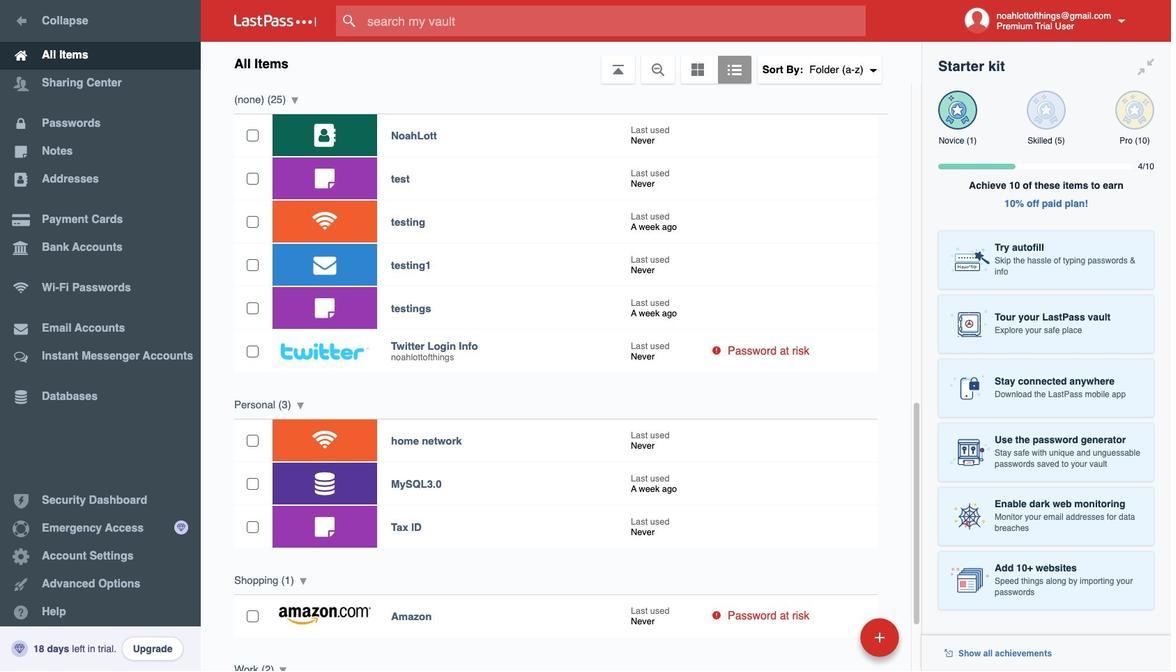 Task type: locate. For each thing, give the bounding box(es) containing it.
vault options navigation
[[201, 42, 922, 84]]

new item element
[[765, 618, 905, 658]]

main navigation navigation
[[0, 0, 201, 672]]

new item navigation
[[765, 614, 908, 672]]



Task type: vqa. For each thing, say whether or not it's contained in the screenshot.
alert
no



Task type: describe. For each thing, give the bounding box(es) containing it.
search my vault text field
[[336, 6, 893, 36]]

lastpass image
[[234, 15, 317, 27]]

Search search field
[[336, 6, 893, 36]]



